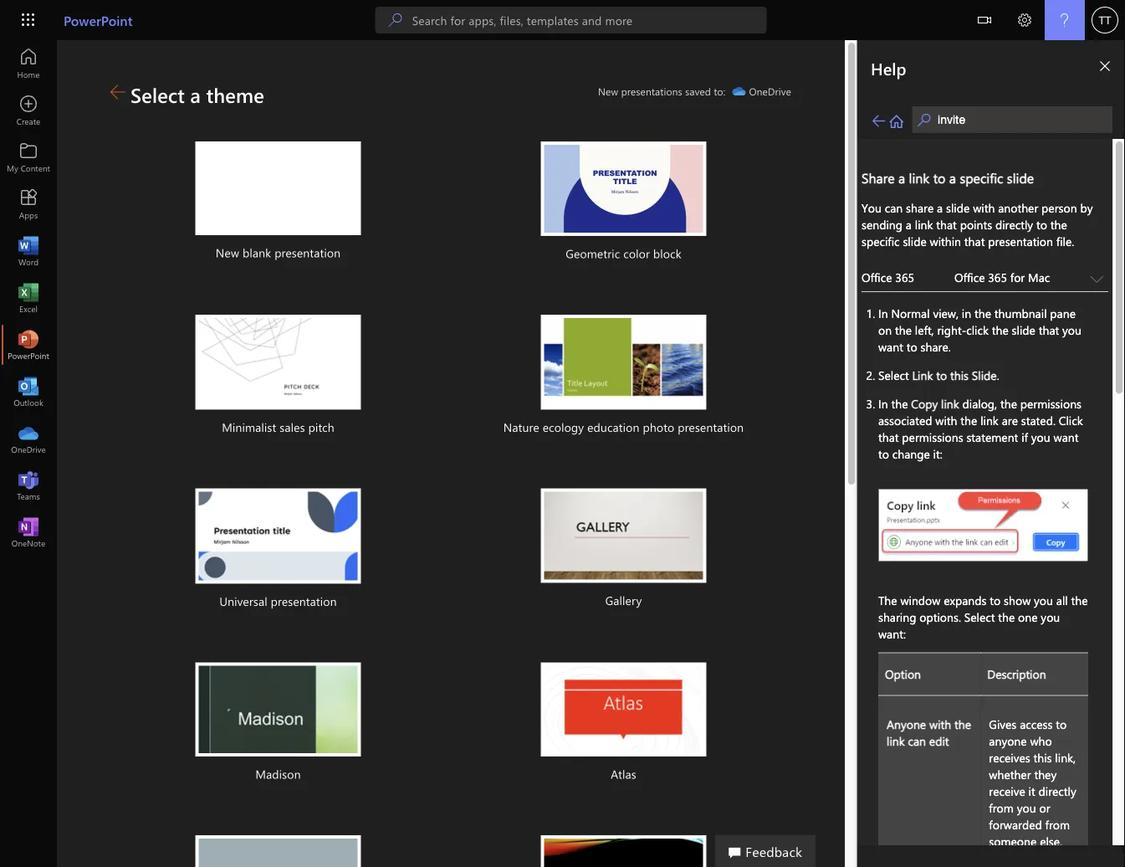 Task type: vqa. For each thing, say whether or not it's contained in the screenshot.
Madison
yes



Task type: describe. For each thing, give the bounding box(es) containing it.
new blank presentation
[[216, 245, 341, 260]]

powerpoint image
[[20, 336, 37, 353]]

minimalist
[[222, 420, 277, 435]]

outlook image
[[20, 383, 37, 400]]

theme
[[206, 81, 264, 108]]

onedrive
[[750, 85, 792, 98]]

onenote image
[[20, 524, 37, 541]]

atlas
[[611, 766, 637, 782]]

universal presentation link
[[110, 468, 446, 632]]

ecology
[[543, 420, 584, 435]]

universal presentation
[[220, 593, 337, 609]]

atlas link
[[456, 642, 792, 805]]

 button
[[965, 0, 1005, 43]]

geometric color block link
[[456, 121, 792, 285]]

nature ecology education photo presentation link
[[456, 295, 792, 458]]

gallery
[[606, 593, 642, 608]]

new for new presentations saved to:
[[598, 85, 619, 98]]

to:
[[714, 85, 726, 98]]

geometric color block image
[[541, 141, 707, 236]]

powerpoint
[[64, 11, 133, 29]]

gallery image
[[541, 489, 707, 583]]

nature
[[504, 420, 540, 435]]

apps image
[[20, 196, 37, 213]]

teams image
[[20, 477, 37, 494]]

create image
[[20, 102, 37, 119]]

blank
[[243, 245, 271, 260]]

1 help region from the left
[[808, 40, 1126, 867]]

home image
[[20, 55, 37, 72]]

block
[[654, 246, 682, 261]]

universal
[[220, 593, 268, 609]]

minimalist sales pitch link
[[110, 295, 446, 458]]

new blank presentation link
[[110, 121, 446, 284]]

select a theme
[[131, 81, 264, 108]]

feedback
[[746, 842, 803, 860]]

2 help region from the left
[[858, 40, 1126, 867]]


[[978, 13, 992, 27]]

education
[[588, 420, 640, 435]]

minimalist sales pitch
[[222, 420, 335, 435]]

a
[[190, 81, 201, 108]]



Task type: locate. For each thing, give the bounding box(es) containing it.
nature ecology education photo presentation image
[[541, 315, 707, 410]]

excel image
[[20, 290, 37, 306]]

navigation
[[0, 40, 57, 556]]

templates element
[[110, 121, 802, 867]]

0 horizontal spatial new
[[216, 245, 239, 260]]

feedback button
[[716, 835, 816, 867]]

presentations
[[622, 85, 683, 98]]

tt
[[1099, 13, 1112, 26]]

new left presentations
[[598, 85, 619, 98]]

tt button
[[1086, 0, 1126, 40]]

presentation right the universal at the left bottom of page
[[271, 593, 337, 609]]

1 vertical spatial presentation
[[678, 420, 744, 435]]

presentation right photo
[[678, 420, 744, 435]]

my content image
[[20, 149, 37, 166]]

powerpoint banner
[[0, 0, 1126, 43]]

None search field
[[376, 7, 767, 33]]

presentation inside "link"
[[275, 245, 341, 260]]

new presentations saved to:
[[598, 85, 726, 98]]

universal presentation image
[[195, 489, 361, 584]]

atlas image
[[541, 662, 707, 757]]

gallery link
[[456, 468, 792, 631]]

1 horizontal spatial new
[[598, 85, 619, 98]]

new inside 'new blank presentation' "link"
[[216, 245, 239, 260]]

word image
[[20, 243, 37, 259]]

0 vertical spatial presentation
[[275, 245, 341, 260]]

pitch
[[308, 420, 335, 435]]

vapor trail image
[[541, 835, 707, 867]]

new left blank
[[216, 245, 239, 260]]

2 vertical spatial presentation
[[271, 593, 337, 609]]

geometric
[[566, 246, 620, 261]]

madison image
[[195, 662, 361, 757]]

presentation right blank
[[275, 245, 341, 260]]

color
[[624, 246, 650, 261]]

photo
[[643, 420, 675, 435]]

madison
[[256, 766, 301, 782]]

1 vertical spatial new
[[216, 245, 239, 260]]

0 vertical spatial new
[[598, 85, 619, 98]]

new
[[598, 85, 619, 98], [216, 245, 239, 260]]

presentation
[[275, 245, 341, 260], [678, 420, 744, 435], [271, 593, 337, 609]]

madison link
[[110, 642, 446, 805]]

sales
[[280, 420, 305, 435]]

parcel image
[[195, 835, 361, 867]]

help
[[871, 57, 907, 79]]

onedrive image
[[20, 430, 37, 447]]

nature ecology education photo presentation
[[504, 420, 744, 435]]

select
[[131, 81, 185, 108]]

minimalist sales pitch image
[[195, 315, 361, 410]]

geometric color block
[[566, 246, 682, 261]]

saved
[[686, 85, 711, 98]]

new for new blank presentation
[[216, 245, 239, 260]]

Search box. Suggestions appear as you type. search field
[[412, 7, 767, 33]]

help region
[[808, 40, 1126, 867], [858, 40, 1126, 867]]



